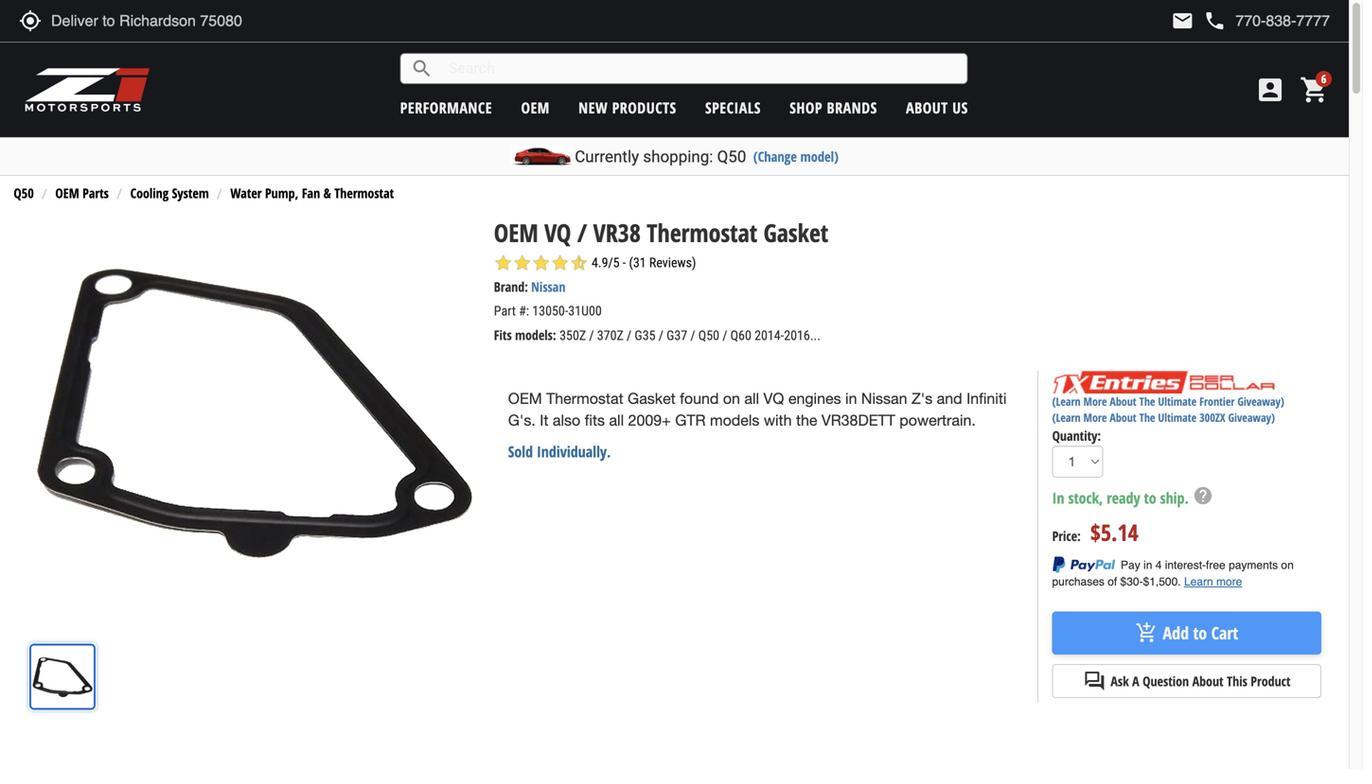 Task type: locate. For each thing, give the bounding box(es) containing it.
0 horizontal spatial vq
[[544, 216, 571, 249]]

water pump, fan & thermostat
[[230, 184, 394, 202]]

q50 right g37
[[699, 328, 720, 344]]

1 horizontal spatial thermostat
[[546, 390, 624, 408]]

about left this
[[1193, 673, 1224, 691]]

0 vertical spatial all
[[744, 390, 759, 408]]

0 vertical spatial more
[[1084, 394, 1107, 410]]

ultimate up (learn more about the ultimate 300zx giveaway) link
[[1158, 394, 1197, 410]]

system
[[172, 184, 209, 202]]

0 horizontal spatial to
[[1144, 488, 1157, 508]]

thermostat inside oem vq / vr38 thermostat gasket star star star star star_half 4.9/5 - (31 reviews) brand: nissan part #: 13050-31u00 fits models: 350z / 370z / g35 / g37 / q50 / q60 2014-2016...
[[647, 216, 758, 249]]

1 horizontal spatial gasket
[[764, 216, 829, 249]]

about inside question_answer ask a question about this product
[[1193, 673, 1224, 691]]

0 vertical spatial to
[[1144, 488, 1157, 508]]

0 horizontal spatial all
[[609, 412, 624, 429]]

1 more from the top
[[1084, 394, 1107, 410]]

model)
[[800, 147, 839, 166]]

specials link
[[705, 98, 761, 118]]

nissan up 13050- on the top left of page
[[531, 278, 566, 296]]

#:
[[519, 304, 529, 319]]

oem for vq
[[494, 216, 538, 249]]

0 vertical spatial thermostat
[[334, 184, 394, 202]]

thermostat right '&'
[[334, 184, 394, 202]]

oem inside "oem thermostat gasket found on all vq engines in nissan z's and infiniti g's. it also fits all 2009+ gtr models with the vr38dett powertrain."
[[508, 390, 542, 408]]

mail phone
[[1171, 9, 1226, 32]]

oem up brand:
[[494, 216, 538, 249]]

q50 left (change at the right top of page
[[717, 147, 746, 166]]

vr38
[[593, 216, 641, 249]]

1 vertical spatial thermostat
[[647, 216, 758, 249]]

cooling system
[[130, 184, 209, 202]]

gtr
[[675, 412, 706, 429]]

gasket
[[764, 216, 829, 249], [628, 390, 676, 408]]

1 horizontal spatial vq
[[764, 390, 784, 408]]

giveaway)
[[1238, 394, 1285, 410], [1228, 410, 1275, 426]]

cooling system link
[[130, 184, 209, 202]]

0 vertical spatial (learn
[[1052, 394, 1081, 410]]

4.9/5 -
[[592, 255, 626, 271]]

more
[[1084, 394, 1107, 410], [1084, 410, 1107, 426]]

/ left g37
[[659, 328, 664, 344]]

0 vertical spatial giveaway)
[[1238, 394, 1285, 410]]

phone
[[1204, 9, 1226, 32]]

oem up g's.
[[508, 390, 542, 408]]

add_shopping_cart add to cart
[[1136, 622, 1239, 645]]

1 ultimate from the top
[[1158, 394, 1197, 410]]

performance
[[400, 98, 492, 118]]

0 vertical spatial gasket
[[764, 216, 829, 249]]

g35
[[635, 328, 656, 344]]

q50
[[717, 147, 746, 166], [14, 184, 34, 202], [699, 328, 720, 344]]

370z
[[597, 328, 624, 344]]

thermostat for &
[[334, 184, 394, 202]]

oem for parts
[[55, 184, 79, 202]]

/ right 350z
[[589, 328, 594, 344]]

fits
[[585, 412, 605, 429]]

2014-
[[755, 328, 784, 344]]

ultimate down (learn more about the ultimate frontier giveaway) link
[[1158, 410, 1197, 426]]

1 star from the left
[[494, 254, 513, 273]]

0 vertical spatial vq
[[544, 216, 571, 249]]

models
[[710, 412, 760, 429]]

oem left parts
[[55, 184, 79, 202]]

1 vertical spatial (learn
[[1052, 410, 1081, 426]]

question_answer
[[1083, 670, 1106, 693]]

1 vertical spatial nissan
[[861, 390, 907, 408]]

1 vertical spatial more
[[1084, 410, 1107, 426]]

q50 left oem parts
[[14, 184, 34, 202]]

2 ultimate from the top
[[1158, 410, 1197, 426]]

0 horizontal spatial gasket
[[628, 390, 676, 408]]

thermostat down currently shopping: q50 (change model) at the top of the page
[[647, 216, 758, 249]]

this
[[1227, 673, 1248, 691]]

1 (learn from the top
[[1052, 394, 1081, 410]]

about up (learn more about the ultimate 300zx giveaway) link
[[1110, 394, 1137, 410]]

shopping_cart
[[1300, 75, 1330, 105]]

search
[[411, 57, 433, 80]]

vq
[[544, 216, 571, 249], [764, 390, 784, 408]]

all
[[744, 390, 759, 408], [609, 412, 624, 429]]

q60
[[731, 328, 752, 344]]

oem thermostat gasket found on all vq engines in nissan z's and infiniti g's. it also fits all 2009+ gtr models with the vr38dett powertrain.
[[508, 390, 1007, 429]]

giveaway) down "frontier"
[[1228, 410, 1275, 426]]

/
[[577, 216, 587, 249], [589, 328, 594, 344], [627, 328, 632, 344], [659, 328, 664, 344], [691, 328, 695, 344], [723, 328, 728, 344]]

(change
[[753, 147, 797, 166]]

1 horizontal spatial to
[[1193, 622, 1207, 645]]

question_answer ask a question about this product
[[1083, 670, 1291, 693]]

pump,
[[265, 184, 299, 202]]

about
[[906, 98, 948, 118], [1110, 394, 1137, 410], [1110, 410, 1137, 426], [1193, 673, 1224, 691]]

oem for thermostat
[[508, 390, 542, 408]]

0 horizontal spatial nissan
[[531, 278, 566, 296]]

13050-
[[532, 304, 568, 319]]

thermostat up fits
[[546, 390, 624, 408]]

0 vertical spatial ultimate
[[1158, 394, 1197, 410]]

shop
[[790, 98, 823, 118]]

account_box
[[1255, 75, 1286, 105]]

2 horizontal spatial thermostat
[[647, 216, 758, 249]]

oem inside oem vq / vr38 thermostat gasket star star star star star_half 4.9/5 - (31 reviews) brand: nissan part #: 13050-31u00 fits models: 350z / 370z / g35 / g37 / q50 / q60 2014-2016...
[[494, 216, 538, 249]]

(learn
[[1052, 394, 1081, 410], [1052, 410, 1081, 426]]

vq up with
[[764, 390, 784, 408]]

brands
[[827, 98, 877, 118]]

g37
[[667, 328, 688, 344]]

help
[[1193, 485, 1214, 506]]

gasket up 2009+
[[628, 390, 676, 408]]

nissan inside "oem thermostat gasket found on all vq engines in nissan z's and infiniti g's. it also fits all 2009+ gtr models with the vr38dett powertrain."
[[861, 390, 907, 408]]

2 vertical spatial thermostat
[[546, 390, 624, 408]]

all right fits
[[609, 412, 624, 429]]

nissan right in
[[861, 390, 907, 408]]

water
[[230, 184, 262, 202]]

sold individually.
[[508, 442, 611, 462]]

1 the from the top
[[1140, 394, 1155, 410]]

with
[[764, 412, 792, 429]]

account_box link
[[1251, 75, 1290, 105]]

found
[[680, 390, 719, 408]]

1 horizontal spatial nissan
[[861, 390, 907, 408]]

0 vertical spatial nissan
[[531, 278, 566, 296]]

2 vertical spatial q50
[[699, 328, 720, 344]]

to left ship.
[[1144, 488, 1157, 508]]

shop brands
[[790, 98, 877, 118]]

vq inside "oem thermostat gasket found on all vq engines in nissan z's and infiniti g's. it also fits all 2009+ gtr models with the vr38dett powertrain."
[[764, 390, 784, 408]]

about us link
[[906, 98, 968, 118]]

1 vertical spatial vq
[[764, 390, 784, 408]]

thermostat
[[334, 184, 394, 202], [647, 216, 758, 249], [546, 390, 624, 408]]

1 vertical spatial all
[[609, 412, 624, 429]]

price: $5.14
[[1052, 517, 1139, 548]]

the down (learn more about the ultimate frontier giveaway) link
[[1140, 410, 1155, 426]]

giveaway) right "frontier"
[[1238, 394, 1285, 410]]

0 vertical spatial the
[[1140, 394, 1155, 410]]

a
[[1132, 673, 1140, 691]]

0 horizontal spatial thermostat
[[334, 184, 394, 202]]

1 horizontal spatial all
[[744, 390, 759, 408]]

ultimate
[[1158, 394, 1197, 410], [1158, 410, 1197, 426]]

2 star from the left
[[513, 254, 532, 273]]

1 vertical spatial giveaway)
[[1228, 410, 1275, 426]]

sold
[[508, 442, 533, 462]]

2 more from the top
[[1084, 410, 1107, 426]]

vq up the star_half
[[544, 216, 571, 249]]

gasket down (change model) link
[[764, 216, 829, 249]]

the
[[1140, 394, 1155, 410], [1140, 410, 1155, 426]]

the
[[796, 412, 817, 429]]

all right on
[[744, 390, 759, 408]]

star
[[494, 254, 513, 273], [513, 254, 532, 273], [532, 254, 551, 273], [551, 254, 570, 273]]

q50 link
[[14, 184, 34, 202]]

to
[[1144, 488, 1157, 508], [1193, 622, 1207, 645]]

oem left new
[[521, 98, 550, 118]]

also
[[553, 412, 581, 429]]

1 vertical spatial the
[[1140, 410, 1155, 426]]

oem link
[[521, 98, 550, 118]]

1 vertical spatial to
[[1193, 622, 1207, 645]]

oem parts
[[55, 184, 109, 202]]

0 vertical spatial q50
[[717, 147, 746, 166]]

1 vertical spatial gasket
[[628, 390, 676, 408]]

the up (learn more about the ultimate 300zx giveaway) link
[[1140, 394, 1155, 410]]

thermostat inside "oem thermostat gasket found on all vq engines in nissan z's and infiniti g's. it also fits all 2009+ gtr models with the vr38dett powertrain."
[[546, 390, 624, 408]]

1 vertical spatial ultimate
[[1158, 410, 1197, 426]]

to right add
[[1193, 622, 1207, 645]]



Task type: vqa. For each thing, say whether or not it's contained in the screenshot.
Legendary
no



Task type: describe. For each thing, give the bounding box(es) containing it.
individually.
[[537, 442, 611, 462]]

cooling
[[130, 184, 169, 202]]

it
[[540, 412, 549, 429]]

products
[[612, 98, 677, 118]]

4 star from the left
[[551, 254, 570, 273]]

new products
[[579, 98, 677, 118]]

$5.14
[[1090, 517, 1139, 548]]

thermostat for vr38
[[647, 216, 758, 249]]

(learn more about the ultimate 300zx giveaway) link
[[1052, 410, 1275, 426]]

&
[[323, 184, 331, 202]]

mail
[[1171, 9, 1194, 32]]

/ up the star_half
[[577, 216, 587, 249]]

quantity:
[[1052, 427, 1101, 445]]

nissan link
[[531, 278, 566, 296]]

price:
[[1052, 527, 1081, 545]]

stock,
[[1068, 488, 1103, 508]]

3 star from the left
[[532, 254, 551, 273]]

fits
[[494, 326, 512, 344]]

cart
[[1211, 622, 1239, 645]]

parts
[[82, 184, 109, 202]]

2016...
[[784, 328, 821, 344]]

1 vertical spatial q50
[[14, 184, 34, 202]]

performance link
[[400, 98, 492, 118]]

on
[[723, 390, 740, 408]]

add_shopping_cart
[[1136, 622, 1158, 645]]

ask
[[1111, 673, 1129, 691]]

us
[[953, 98, 968, 118]]

specials
[[705, 98, 761, 118]]

/ right g37
[[691, 328, 695, 344]]

vr38dett
[[822, 412, 895, 429]]

/ left g35
[[627, 328, 632, 344]]

star_half
[[570, 254, 589, 273]]

in
[[1052, 488, 1065, 508]]

new products link
[[579, 98, 677, 118]]

my_location
[[19, 9, 42, 32]]

300zx
[[1200, 410, 1226, 426]]

infiniti
[[967, 390, 1007, 408]]

brand:
[[494, 278, 528, 296]]

oem parts link
[[55, 184, 109, 202]]

2009+
[[628, 412, 671, 429]]

add
[[1163, 622, 1189, 645]]

and
[[937, 390, 962, 408]]

(learn more about the ultimate frontier giveaway) link
[[1052, 394, 1285, 410]]

product
[[1251, 673, 1291, 691]]

in stock, ready to ship. help
[[1052, 485, 1214, 508]]

frontier
[[1200, 394, 1235, 410]]

phone link
[[1204, 9, 1330, 32]]

gasket inside "oem thermostat gasket found on all vq engines in nissan z's and infiniti g's. it also fits all 2009+ gtr models with the vr38dett powertrain."
[[628, 390, 676, 408]]

fan
[[302, 184, 320, 202]]

gasket inside oem vq / vr38 thermostat gasket star star star star star_half 4.9/5 - (31 reviews) brand: nissan part #: 13050-31u00 fits models: 350z / 370z / g35 / g37 / q50 / q60 2014-2016...
[[764, 216, 829, 249]]

shopping_cart link
[[1295, 75, 1330, 105]]

water pump, fan & thermostat link
[[230, 184, 394, 202]]

new
[[579, 98, 608, 118]]

currently
[[575, 147, 639, 166]]

oem vq / vr38 thermostat gasket star star star star star_half 4.9/5 - (31 reviews) brand: nissan part #: 13050-31u00 fits models: 350z / 370z / g35 / g37 / q50 / q60 2014-2016...
[[494, 216, 829, 344]]

(change model) link
[[753, 147, 839, 166]]

/ left 'q60'
[[723, 328, 728, 344]]

powertrain.
[[900, 412, 976, 429]]

models:
[[515, 326, 556, 344]]

vq inside oem vq / vr38 thermostat gasket star star star star star_half 4.9/5 - (31 reviews) brand: nissan part #: 13050-31u00 fits models: 350z / 370z / g35 / g37 / q50 / q60 2014-2016...
[[544, 216, 571, 249]]

to inside in stock, ready to ship. help
[[1144, 488, 1157, 508]]

about down (learn more about the ultimate frontier giveaway) link
[[1110, 410, 1137, 426]]

ready
[[1107, 488, 1140, 508]]

350z
[[560, 328, 586, 344]]

31u00
[[568, 304, 602, 319]]

part
[[494, 304, 516, 319]]

about us
[[906, 98, 968, 118]]

shop brands link
[[790, 98, 877, 118]]

2 (learn from the top
[[1052, 410, 1081, 426]]

about left us
[[906, 98, 948, 118]]

question
[[1143, 673, 1189, 691]]

currently shopping: q50 (change model)
[[575, 147, 839, 166]]

Search search field
[[433, 54, 967, 83]]

mail link
[[1171, 9, 1194, 32]]

q50 inside oem vq / vr38 thermostat gasket star star star star star_half 4.9/5 - (31 reviews) brand: nissan part #: 13050-31u00 fits models: 350z / 370z / g35 / g37 / q50 / q60 2014-2016...
[[699, 328, 720, 344]]

(learn more about the ultimate frontier giveaway) (learn more about the ultimate 300zx giveaway)
[[1052, 394, 1285, 426]]

engines
[[789, 390, 841, 408]]

g's.
[[508, 412, 536, 429]]

ship.
[[1160, 488, 1189, 508]]

z's
[[912, 390, 933, 408]]

nissan inside oem vq / vr38 thermostat gasket star star star star star_half 4.9/5 - (31 reviews) brand: nissan part #: 13050-31u00 fits models: 350z / 370z / g35 / g37 / q50 / q60 2014-2016...
[[531, 278, 566, 296]]

2 the from the top
[[1140, 410, 1155, 426]]

shopping:
[[643, 147, 713, 166]]

z1 motorsports logo image
[[24, 66, 151, 114]]



